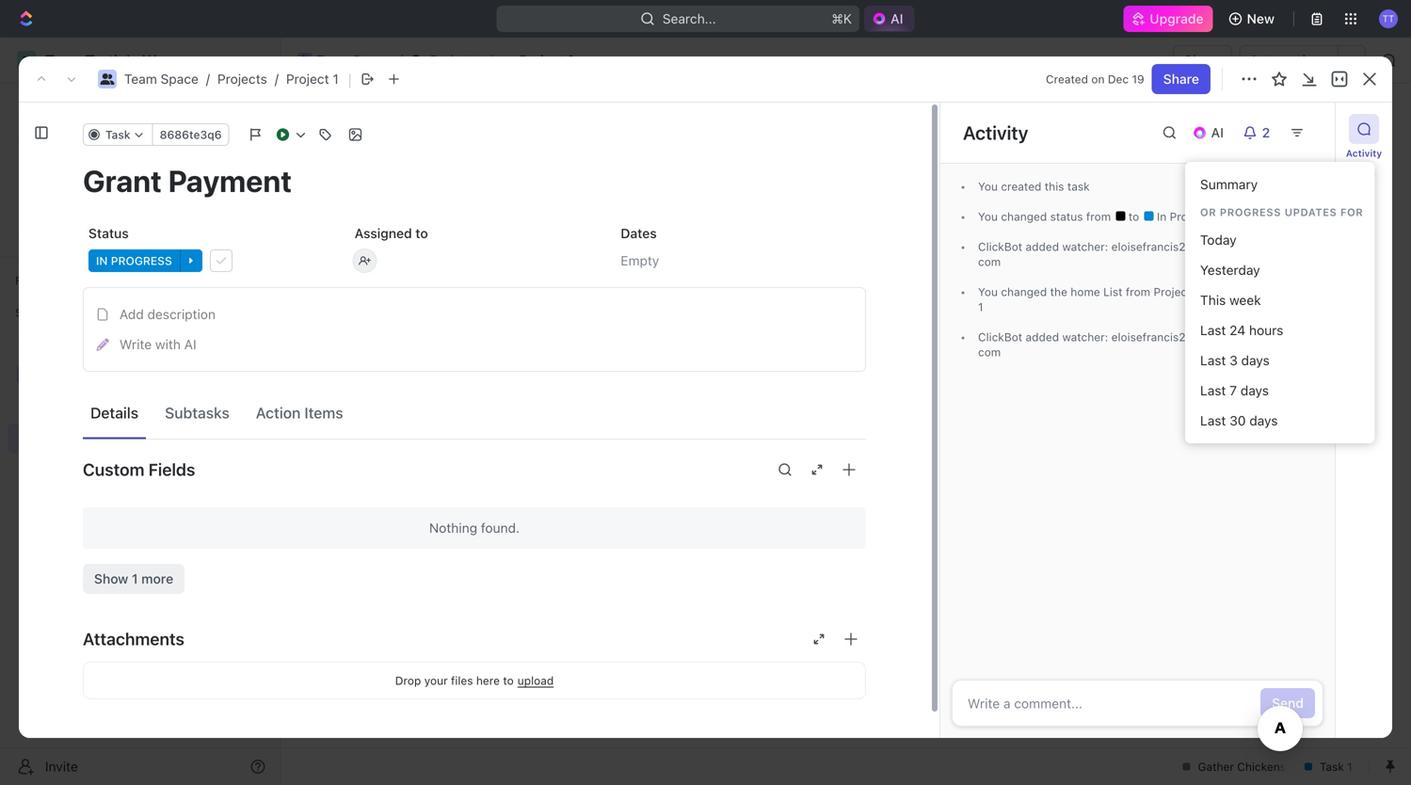 Task type: locate. For each thing, give the bounding box(es) containing it.
team space
[[316, 52, 391, 68], [45, 367, 119, 382]]

items
[[304, 404, 343, 422]]

1 vertical spatial clickbot
[[978, 331, 1023, 344]]

1 horizontal spatial ai
[[1211, 125, 1224, 140]]

0 vertical spatial in
[[1157, 210, 1167, 223]]

1 vertical spatial in
[[351, 267, 363, 280]]

1 vertical spatial you
[[978, 210, 998, 223]]

space inside team space / projects / project 1 |
[[161, 71, 199, 87]]

activity
[[963, 121, 1029, 144], [1346, 148, 1382, 159]]

from right status
[[1086, 210, 1111, 223]]

ai button
[[1185, 118, 1235, 148]]

1 vertical spatial changed
[[1001, 285, 1047, 298]]

2 vertical spatial days
[[1250, 413, 1278, 428]]

projects link
[[407, 49, 485, 72], [217, 71, 267, 87], [56, 392, 220, 422]]

0 horizontal spatial activity
[[963, 121, 1029, 144]]

2 you from the top
[[978, 210, 998, 223]]

last for last 7 days
[[1200, 383, 1226, 398]]

eloisefrancis23@gmail. down this
[[1112, 331, 1241, 344]]

team space up |
[[316, 52, 391, 68]]

min up today button
[[1289, 210, 1308, 223]]

in
[[1157, 210, 1167, 223], [351, 267, 363, 280]]

status
[[89, 225, 129, 241]]

1 vertical spatial watcher:
[[1063, 331, 1108, 344]]

tree inside sidebar navigation
[[8, 328, 273, 582]]

upload button
[[518, 674, 554, 687]]

changed the home list from project 2 to
[[998, 285, 1219, 298]]

tree containing team space
[[8, 328, 273, 582]]

0 vertical spatial you
[[978, 180, 998, 193]]

0 vertical spatial added watcher:
[[1023, 240, 1112, 253]]

team space link
[[293, 49, 395, 72], [124, 71, 199, 87], [45, 360, 269, 390]]

user group image
[[19, 369, 33, 380]]

0 vertical spatial 1 min
[[1280, 210, 1308, 223]]

task sidebar navigation tab list
[[1344, 114, 1385, 224]]

days right the 7
[[1241, 383, 1269, 398]]

1 eloisefrancis23@gmail. from the top
[[1112, 240, 1241, 253]]

projects left project 1 "link"
[[217, 71, 267, 87]]

created
[[1001, 180, 1042, 193]]

eloisefrancis23@gmail. com
[[978, 240, 1241, 268], [978, 331, 1241, 359]]

0 horizontal spatial task
[[379, 361, 408, 376]]

0 vertical spatial days
[[1242, 353, 1270, 368]]

1 vertical spatial ai
[[184, 337, 196, 352]]

1 vertical spatial hide
[[977, 222, 1002, 235]]

details button
[[83, 395, 146, 430]]

1 min for added watcher:
[[1280, 331, 1308, 344]]

spaces
[[15, 306, 55, 319]]

3 you from the top
[[978, 285, 998, 298]]

files
[[451, 674, 473, 687]]

team space link for leftmost user group icon
[[124, 71, 199, 87]]

add description button
[[89, 299, 860, 330]]

1 vertical spatial activity
[[1346, 148, 1382, 159]]

0 vertical spatial from
[[1086, 210, 1111, 223]]

1 horizontal spatial task
[[1304, 121, 1332, 137]]

0 vertical spatial com
[[978, 240, 1241, 268]]

0 vertical spatial activity
[[963, 121, 1029, 144]]

1 vertical spatial user group image
[[100, 73, 114, 85]]

tree
[[8, 328, 273, 582]]

⌘k
[[832, 11, 852, 26]]

0 horizontal spatial team
[[45, 367, 78, 382]]

0 horizontal spatial progress
[[366, 267, 427, 280]]

min for changed status from
[[1289, 210, 1308, 223]]

2 vertical spatial you
[[978, 285, 998, 298]]

add inside button
[[120, 306, 144, 322]]

you for changed status from
[[978, 210, 998, 223]]

you
[[978, 180, 998, 193], [978, 210, 998, 223], [978, 285, 998, 298]]

activity up created
[[963, 121, 1029, 144]]

eloisefrancis23@gmail. com down project 1
[[978, 331, 1241, 359]]

custom fields button
[[83, 447, 866, 492]]

you down the you created this task
[[978, 210, 998, 223]]

1 horizontal spatial project 2
[[519, 52, 575, 68]]

last
[[1200, 322, 1226, 338], [1200, 353, 1226, 368], [1200, 383, 1226, 398], [1200, 413, 1226, 428]]

1 added from the top
[[1026, 240, 1059, 253]]

add up write at the left top of the page
[[120, 306, 144, 322]]

1 vertical spatial days
[[1241, 383, 1269, 398]]

0 vertical spatial task
[[1304, 121, 1332, 137]]

com up changed the home list from project 2 to
[[978, 240, 1241, 268]]

8686te3q6
[[160, 128, 222, 141]]

add task
[[1275, 121, 1332, 137]]

you down hide button
[[978, 285, 998, 298]]

project
[[519, 52, 564, 68], [286, 71, 329, 87], [327, 113, 411, 144], [1154, 285, 1192, 298], [1219, 285, 1256, 298]]

last left 24
[[1200, 322, 1226, 338]]

user group image up project 1 "link"
[[299, 56, 311, 65]]

1 vertical spatial space
[[161, 71, 199, 87]]

projects left project 2 link
[[430, 52, 480, 68]]

0 vertical spatial hide
[[1188, 175, 1217, 190]]

1 horizontal spatial in
[[1157, 210, 1167, 223]]

0 vertical spatial added
[[1026, 240, 1059, 253]]

1 min for changed status from
[[1280, 210, 1308, 223]]

days right 3
[[1242, 353, 1270, 368]]

2 1 min from the top
[[1280, 331, 1308, 344]]

upload
[[518, 674, 554, 687]]

inbox link
[[8, 123, 273, 153]]

1 horizontal spatial team
[[124, 71, 157, 87]]

ai button
[[1185, 118, 1235, 148]]

changed down created
[[1001, 210, 1047, 223]]

changed
[[1001, 210, 1047, 223], [1001, 285, 1047, 298]]

team up home link
[[124, 71, 157, 87]]

2 last from the top
[[1200, 353, 1226, 368]]

this week
[[1200, 292, 1261, 308]]

project 1
[[978, 285, 1256, 314]]

projects down the pencil image
[[56, 399, 106, 414]]

1 vertical spatial min
[[1289, 331, 1308, 344]]

fields
[[149, 459, 195, 480]]

1 horizontal spatial hide
[[1188, 175, 1217, 190]]

1 last from the top
[[1200, 322, 1226, 338]]

0 horizontal spatial projects
[[56, 399, 106, 414]]

added down the changed status from
[[1026, 240, 1059, 253]]

1 vertical spatial eloisefrancis23@gmail. com
[[978, 331, 1241, 359]]

last left 3
[[1200, 353, 1226, 368]]

com down project 1
[[978, 331, 1241, 359]]

last 24 hours button
[[1193, 315, 1367, 346]]

days
[[1242, 353, 1270, 368], [1241, 383, 1269, 398], [1250, 413, 1278, 428]]

progress
[[1220, 206, 1282, 218], [1170, 210, 1217, 223], [366, 267, 427, 280]]

0 horizontal spatial space
[[82, 367, 119, 382]]

0 vertical spatial eloisefrancis23@gmail.
[[1112, 240, 1241, 253]]

0 horizontal spatial team space
[[45, 367, 119, 382]]

hide button
[[970, 217, 1010, 240]]

customize button
[[1227, 169, 1323, 196]]

automations button
[[1240, 46, 1338, 74]]

0 horizontal spatial in
[[351, 267, 363, 280]]

1 vertical spatial share
[[1163, 71, 1200, 87]]

from right list
[[1126, 285, 1151, 298]]

task
[[1304, 121, 1332, 137], [379, 361, 408, 376]]

1 down hide button
[[978, 300, 984, 314]]

0 vertical spatial min
[[1289, 210, 1308, 223]]

added watcher: down the
[[1023, 331, 1112, 344]]

1 min up last 3 days button
[[1280, 331, 1308, 344]]

com
[[978, 240, 1241, 268], [978, 331, 1241, 359]]

1 horizontal spatial progress
[[1170, 210, 1217, 223]]

eloisefrancis23@gmail.
[[1112, 240, 1241, 253], [1112, 331, 1241, 344]]

19
[[1132, 72, 1145, 86]]

24
[[1230, 322, 1246, 338]]

1 vertical spatial add
[[120, 306, 144, 322]]

1 vertical spatial team
[[124, 71, 157, 87]]

0 vertical spatial in progress
[[1154, 210, 1217, 223]]

progress down hide dropdown button
[[1170, 210, 1217, 223]]

changed for status
[[1001, 210, 1047, 223]]

1 horizontal spatial in progress
[[1154, 210, 1217, 223]]

updates
[[1285, 206, 1337, 218]]

you left created
[[978, 180, 998, 193]]

progress down summary
[[1220, 206, 1282, 218]]

0 vertical spatial add
[[1275, 121, 1300, 137]]

0 vertical spatial projects
[[430, 52, 480, 68]]

action
[[256, 404, 301, 422]]

custom fields
[[83, 459, 195, 480]]

hide down created
[[977, 222, 1002, 235]]

2 horizontal spatial progress
[[1220, 206, 1282, 218]]

favorites
[[15, 274, 65, 287]]

2 vertical spatial projects
[[56, 399, 106, 414]]

added
[[1026, 240, 1059, 253], [1026, 331, 1059, 344]]

clickbot
[[978, 240, 1023, 253], [978, 331, 1023, 344]]

1 vertical spatial com
[[978, 331, 1241, 359]]

add up customize
[[1275, 121, 1300, 137]]

today button
[[1193, 225, 1367, 255]]

days for last 30 days
[[1250, 413, 1278, 428]]

8686te3q6 button
[[152, 123, 229, 146]]

add for add description
[[120, 306, 144, 322]]

ai right with
[[184, 337, 196, 352]]

min up last 3 days button
[[1289, 331, 1308, 344]]

2 min from the top
[[1289, 331, 1308, 344]]

0 vertical spatial clickbot
[[978, 240, 1023, 253]]

from
[[1086, 210, 1111, 223], [1126, 285, 1151, 298]]

0 horizontal spatial hide
[[977, 222, 1002, 235]]

1 min up today button
[[1280, 210, 1308, 223]]

share button down upgrade in the right top of the page
[[1173, 45, 1232, 75]]

changed for the
[[1001, 285, 1047, 298]]

2 vertical spatial team
[[45, 367, 78, 382]]

dashboards link
[[8, 187, 273, 217]]

progress inside task sidebar content 'section'
[[1170, 210, 1217, 223]]

1 left |
[[333, 71, 339, 87]]

0 horizontal spatial add
[[120, 306, 144, 322]]

in progress down assigned to
[[351, 267, 427, 280]]

1 horizontal spatial add
[[1275, 121, 1300, 137]]

days right 30 at the right of the page
[[1250, 413, 1278, 428]]

0 vertical spatial share
[[1185, 52, 1221, 68]]

space inside sidebar navigation
[[82, 367, 119, 382]]

dashboards
[[45, 194, 118, 210]]

2
[[567, 52, 575, 68], [417, 113, 433, 144], [1195, 285, 1202, 298], [411, 361, 420, 376]]

2 horizontal spatial space
[[353, 52, 391, 68]]

1 added watcher: from the top
[[1023, 240, 1112, 253]]

1 vertical spatial added
[[1026, 331, 1059, 344]]

team space down the pencil image
[[45, 367, 119, 382]]

hide up or
[[1188, 175, 1217, 190]]

changed left the
[[1001, 285, 1047, 298]]

last inside button
[[1200, 322, 1226, 338]]

0 horizontal spatial project 2
[[327, 113, 439, 144]]

watcher: down 'home'
[[1063, 331, 1108, 344]]

share for share button right of 19 on the right of page
[[1163, 71, 1200, 87]]

1 horizontal spatial space
[[161, 71, 199, 87]]

user group image
[[299, 56, 311, 65], [100, 73, 114, 85]]

add task button
[[1264, 114, 1344, 144]]

action items
[[256, 404, 343, 422]]

0 vertical spatial team
[[316, 52, 349, 68]]

progress down assigned to
[[366, 267, 427, 280]]

user group image up home link
[[100, 73, 114, 85]]

show 1 more button
[[83, 564, 185, 594]]

1 horizontal spatial user group image
[[299, 56, 311, 65]]

2 vertical spatial space
[[82, 367, 119, 382]]

changed status from
[[998, 210, 1114, 223]]

1 vertical spatial projects
[[217, 71, 267, 87]]

4 last from the top
[[1200, 413, 1226, 428]]

1 down write with ai button
[[441, 362, 447, 375]]

0 horizontal spatial from
[[1086, 210, 1111, 223]]

activity inside task sidebar content 'section'
[[963, 121, 1029, 144]]

eloisefrancis23@gmail. com up changed the home list from project 2 to
[[978, 240, 1241, 268]]

eloisefrancis23@gmail. down or
[[1112, 240, 1241, 253]]

1 vertical spatial eloisefrancis23@gmail.
[[1112, 331, 1241, 344]]

status
[[1050, 210, 1083, 223]]

1 eloisefrancis23@gmail. com from the top
[[978, 240, 1241, 268]]

1 horizontal spatial team space
[[316, 52, 391, 68]]

1 min
[[1280, 210, 1308, 223], [1280, 331, 1308, 344]]

in left or
[[1157, 210, 1167, 223]]

share down upgrade in the right top of the page
[[1185, 52, 1221, 68]]

1 vertical spatial from
[[1126, 285, 1151, 298]]

0 vertical spatial changed
[[1001, 210, 1047, 223]]

activity up for
[[1346, 148, 1382, 159]]

show
[[94, 571, 128, 587]]

task 2
[[379, 361, 420, 376]]

1 clickbot from the top
[[978, 240, 1023, 253]]

watcher: down status
[[1063, 240, 1108, 253]]

2 com from the top
[[978, 331, 1241, 359]]

task left 1 button
[[379, 361, 408, 376]]

hours
[[1249, 322, 1284, 338]]

1 horizontal spatial activity
[[1346, 148, 1382, 159]]

0 vertical spatial project 2
[[519, 52, 575, 68]]

1 vertical spatial 1 min
[[1280, 331, 1308, 344]]

added down the
[[1026, 331, 1059, 344]]

team right user group image
[[45, 367, 78, 382]]

team up |
[[316, 52, 349, 68]]

min
[[1289, 210, 1308, 223], [1289, 331, 1308, 344]]

3 last from the top
[[1200, 383, 1226, 398]]

1 min from the top
[[1289, 210, 1308, 223]]

1
[[333, 71, 339, 87], [1280, 210, 1285, 223], [978, 300, 984, 314], [1280, 331, 1285, 344], [441, 362, 447, 375], [132, 571, 138, 587]]

in progress inside task sidebar content 'section'
[[1154, 210, 1217, 223]]

1 vertical spatial added watcher:
[[1023, 331, 1112, 344]]

team space link inside tree
[[45, 360, 269, 390]]

in down assigned
[[351, 267, 363, 280]]

0 horizontal spatial in progress
[[351, 267, 427, 280]]

on
[[1092, 72, 1105, 86]]

share
[[1185, 52, 1221, 68], [1163, 71, 1200, 87]]

2 horizontal spatial team
[[316, 52, 349, 68]]

|
[[348, 70, 352, 89]]

ai up summary
[[1211, 125, 1224, 140]]

ai inside ai button
[[1211, 125, 1224, 140]]

added watcher: down status
[[1023, 240, 1112, 253]]

1 changed from the top
[[1001, 210, 1047, 223]]

7
[[1230, 383, 1237, 398]]

1 horizontal spatial projects
[[217, 71, 267, 87]]

activity inside task sidebar navigation tab list
[[1346, 148, 1382, 159]]

last left 30 at the right of the page
[[1200, 413, 1226, 428]]

here
[[476, 674, 500, 687]]

0 vertical spatial eloisefrancis23@gmail. com
[[978, 240, 1241, 268]]

or
[[1200, 206, 1217, 218]]

1 vertical spatial team space
[[45, 367, 119, 382]]

project inside project 1
[[1219, 285, 1256, 298]]

in inside task sidebar content 'section'
[[1157, 210, 1167, 223]]

0 horizontal spatial ai
[[184, 337, 196, 352]]

add inside button
[[1275, 121, 1300, 137]]

today
[[1200, 232, 1237, 248]]

send button
[[1261, 688, 1315, 718]]

hide inside dropdown button
[[1188, 175, 1217, 190]]

share right 19 on the right of page
[[1163, 71, 1200, 87]]

2 watcher: from the top
[[1063, 331, 1108, 344]]

last left the 7
[[1200, 383, 1226, 398]]

project inside project 2 link
[[519, 52, 564, 68]]

2 inside project 2 link
[[567, 52, 575, 68]]

in progress down hide dropdown button
[[1154, 210, 1217, 223]]

drop your files here to upload
[[395, 674, 554, 687]]

1 horizontal spatial from
[[1126, 285, 1151, 298]]

1 1 min from the top
[[1280, 210, 1308, 223]]

0 vertical spatial watcher:
[[1063, 240, 1108, 253]]

0 vertical spatial ai
[[1211, 125, 1224, 140]]

to
[[1129, 210, 1143, 223], [416, 225, 428, 241], [1205, 285, 1216, 298], [503, 674, 514, 687]]

1 up today button
[[1280, 210, 1285, 223]]

2 changed from the top
[[1001, 285, 1047, 298]]

task left task sidebar navigation tab list at the top right of the page
[[1304, 121, 1332, 137]]



Task type: vqa. For each thing, say whether or not it's contained in the screenshot.
Docs within the button
no



Task type: describe. For each thing, give the bounding box(es) containing it.
invite
[[45, 759, 78, 774]]

yesterday button
[[1193, 255, 1367, 285]]

summary button
[[1193, 169, 1367, 200]]

last 3 days button
[[1193, 346, 1367, 376]]

last for last 24 hours
[[1200, 322, 1226, 338]]

last 3 days
[[1200, 353, 1270, 368]]

pencil image
[[96, 338, 109, 351]]

2 clickbot from the top
[[978, 331, 1023, 344]]

summary
[[1200, 176, 1258, 192]]

2 eloisefrancis23@gmail. com from the top
[[978, 331, 1241, 359]]

last 7 days
[[1200, 383, 1269, 398]]

1 vertical spatial task
[[379, 361, 408, 376]]

min for added watcher:
[[1289, 331, 1308, 344]]

show 1 more
[[94, 571, 173, 587]]

dates
[[621, 225, 657, 241]]

home
[[45, 98, 81, 114]]

last for last 30 days
[[1200, 413, 1226, 428]]

automations
[[1250, 52, 1329, 68]]

last 30 days
[[1200, 413, 1278, 428]]

Search tasks... text field
[[1177, 214, 1365, 242]]

share button right 19 on the right of page
[[1152, 64, 1211, 94]]

1 inside team space / projects / project 1 |
[[333, 71, 339, 87]]

to right status
[[1129, 210, 1143, 223]]

add for add task
[[1275, 121, 1300, 137]]

home link
[[8, 91, 273, 121]]

send
[[1272, 695, 1304, 711]]

1 up last 3 days button
[[1280, 331, 1285, 344]]

details
[[90, 404, 139, 422]]

share for share button underneath upgrade in the right top of the page
[[1185, 52, 1221, 68]]

1 vertical spatial in progress
[[351, 267, 427, 280]]

hide inside button
[[977, 222, 1002, 235]]

last 7 days button
[[1193, 376, 1367, 406]]

3
[[1230, 353, 1238, 368]]

assigned
[[355, 225, 412, 241]]

inbox
[[45, 130, 78, 146]]

write
[[120, 337, 152, 352]]

team space / projects / project 1 |
[[124, 70, 352, 89]]

upgrade link
[[1124, 6, 1213, 32]]

2 added watcher: from the top
[[1023, 331, 1112, 344]]

attachments button
[[83, 617, 866, 662]]

1 watcher: from the top
[[1063, 240, 1108, 253]]

1 vertical spatial project 2
[[327, 113, 439, 144]]

to right assigned
[[416, 225, 428, 241]]

team space inside sidebar navigation
[[45, 367, 119, 382]]

last 24 hours
[[1200, 322, 1284, 338]]

list
[[1104, 285, 1123, 298]]

projects inside team space / projects / project 1 |
[[217, 71, 267, 87]]

last 30 days button
[[1193, 406, 1367, 436]]

0 vertical spatial team space
[[316, 52, 391, 68]]

project inside team space / projects / project 1 |
[[286, 71, 329, 87]]

2 eloisefrancis23@gmail. from the top
[[1112, 331, 1241, 344]]

team inside team space / projects / project 1 |
[[124, 71, 157, 87]]

more
[[141, 571, 173, 587]]

or progress updates for
[[1200, 206, 1364, 218]]

days for last 7 days
[[1241, 383, 1269, 398]]

dec
[[1108, 72, 1129, 86]]

to down yesterday
[[1205, 285, 1216, 298]]

0 vertical spatial user group image
[[299, 56, 311, 65]]

this
[[1045, 180, 1064, 193]]

to right here
[[503, 674, 514, 687]]

assigned to
[[355, 225, 428, 241]]

team inside sidebar navigation
[[45, 367, 78, 382]]

you for changed the home list from
[[978, 285, 998, 298]]

task sidebar content section
[[940, 103, 1335, 738]]

1 inside project 1
[[978, 300, 984, 314]]

sidebar navigation
[[0, 38, 282, 785]]

your
[[424, 674, 448, 687]]

team space link for user group image
[[45, 360, 269, 390]]

1 com from the top
[[978, 240, 1241, 268]]

found.
[[481, 520, 520, 536]]

30
[[1230, 413, 1246, 428]]

this week button
[[1193, 285, 1367, 315]]

search...
[[663, 11, 716, 26]]

nothing found.
[[429, 520, 520, 536]]

2 added from the top
[[1026, 331, 1059, 344]]

write with ai button
[[89, 330, 860, 360]]

2 horizontal spatial projects
[[430, 52, 480, 68]]

2 inside task sidebar content 'section'
[[1195, 285, 1202, 298]]

favorites button
[[8, 269, 84, 292]]

write with ai
[[120, 337, 196, 352]]

1 you from the top
[[978, 180, 998, 193]]

with
[[155, 337, 181, 352]]

home
[[1071, 285, 1100, 298]]

attachments
[[83, 629, 184, 649]]

ai inside write with ai button
[[184, 337, 196, 352]]

projects inside tree
[[56, 399, 106, 414]]

you created this task
[[978, 180, 1090, 193]]

0 horizontal spatial user group image
[[100, 73, 114, 85]]

nothing
[[429, 520, 477, 536]]

new button
[[1221, 4, 1286, 34]]

1 left more
[[132, 571, 138, 587]]

for
[[1341, 206, 1364, 218]]

add description
[[120, 306, 216, 322]]

action items button
[[248, 395, 351, 430]]

task inside button
[[1304, 121, 1332, 137]]

week
[[1230, 292, 1261, 308]]

subtasks button
[[157, 395, 237, 430]]

project 2 link
[[496, 49, 580, 72]]

yesterday
[[1200, 262, 1260, 278]]

Edit task name text field
[[83, 163, 866, 199]]

new
[[1247, 11, 1275, 26]]

task
[[1068, 180, 1090, 193]]

customize
[[1251, 175, 1317, 190]]

upgrade
[[1150, 11, 1204, 26]]

created
[[1046, 72, 1088, 86]]

1 button
[[423, 359, 449, 378]]

project 1 link
[[286, 71, 339, 87]]

0 vertical spatial space
[[353, 52, 391, 68]]

subtasks
[[165, 404, 230, 422]]

this
[[1200, 292, 1226, 308]]

last for last 3 days
[[1200, 353, 1226, 368]]

days for last 3 days
[[1242, 353, 1270, 368]]

drop
[[395, 674, 421, 687]]



